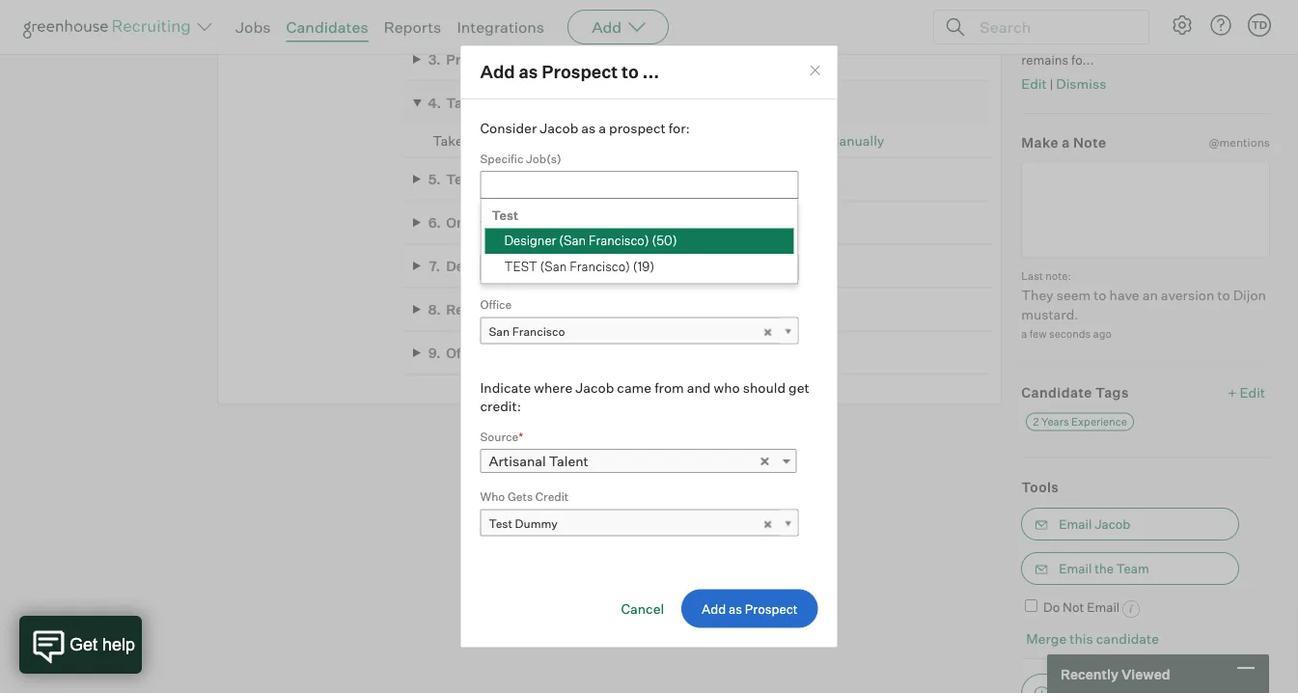 Task type: locate. For each thing, give the bounding box(es) containing it.
will
[[1228, 15, 1247, 30]]

jacob
[[540, 120, 578, 137], [576, 379, 614, 396], [1095, 516, 1131, 532]]

1 vertical spatial francisco)
[[570, 258, 630, 274]]

email inside 'button'
[[1059, 516, 1092, 532]]

where
[[534, 379, 573, 396]]

1 vertical spatial the
[[1095, 561, 1114, 576]]

close image
[[807, 63, 823, 78]]

as left prospect in the top of the page
[[581, 120, 596, 137]]

take home test
[[433, 132, 535, 149]]

0 horizontal spatial edit
[[1021, 75, 1047, 92]]

9.
[[428, 344, 441, 361]]

ate
[[1111, 0, 1130, 11]]

indicate
[[480, 379, 531, 396]]

check
[[516, 301, 557, 318]]

holding
[[446, 8, 498, 24]]

(san for designer
[[559, 233, 586, 248]]

8. reference check
[[428, 301, 557, 318]]

candidates
[[286, 17, 368, 37]]

who gets credit
[[480, 489, 569, 504]]

1 horizontal spatial the
[[1163, 0, 1182, 11]]

the inside this candidate ate all of the cheese during their interview. if they are hired, we will need to switch snacks to ensure enough remains fo... edit | dismiss
[[1163, 0, 1182, 11]]

not
[[1063, 600, 1084, 615]]

tank
[[501, 8, 534, 24]]

add up 4. take home test
[[480, 61, 515, 83]]

the
[[1163, 0, 1182, 11], [1095, 561, 1114, 576]]

(san up test (san francisco) (19)
[[559, 233, 586, 248]]

test up "specific job(s)"
[[507, 132, 535, 149]]

should
[[743, 379, 786, 396]]

1 vertical spatial as
[[581, 120, 596, 137]]

1 horizontal spatial edit
[[1240, 384, 1265, 401]]

take down 4. on the top left
[[433, 132, 463, 149]]

home up specific
[[466, 132, 504, 149]]

0 vertical spatial jacob
[[540, 120, 578, 137]]

email inside button
[[1059, 561, 1092, 576]]

the left team
[[1095, 561, 1114, 576]]

credit
[[535, 489, 569, 504]]

*
[[519, 429, 523, 444]]

1 vertical spatial add
[[480, 61, 515, 83]]

candidate
[[1050, 0, 1109, 11], [1096, 630, 1159, 647]]

are
[[1150, 15, 1169, 30]]

job(s)
[[526, 151, 562, 166]]

consider
[[480, 120, 537, 137]]

snacks
[[1109, 33, 1150, 49]]

add up prospect
[[592, 17, 622, 37]]

None submit
[[681, 589, 818, 628]]

email up email the team
[[1059, 516, 1092, 532]]

as up 4. take home test
[[519, 61, 538, 83]]

last note: they seem to have an aversion to dijon mustard. a few seconds ago
[[1021, 269, 1266, 340]]

jacob left came
[[576, 379, 614, 396]]

enough
[[1210, 33, 1255, 49]]

0 horizontal spatial add
[[480, 61, 515, 83]]

this candidate ate all of the cheese during their interview. if they are hired, we will need to switch snacks to ensure enough remains fo... edit | dismiss
[[1021, 0, 1267, 92]]

mustard.
[[1021, 306, 1079, 322]]

0 vertical spatial the
[[1163, 0, 1182, 11]]

(san for test
[[540, 258, 567, 274]]

the inside email the team button
[[1095, 561, 1114, 576]]

ensure
[[1167, 33, 1208, 49]]

1 vertical spatial home
[[466, 132, 504, 149]]

0 vertical spatial add
[[592, 17, 622, 37]]

1 vertical spatial (san
[[540, 258, 567, 274]]

email the team button
[[1021, 552, 1240, 585]]

0 vertical spatial take
[[446, 95, 478, 112]]

francisco) down designer (san francisco) (50)
[[570, 258, 630, 274]]

(san inside "option"
[[540, 258, 567, 274]]

dismiss
[[1056, 75, 1106, 92]]

6.
[[428, 214, 441, 231]]

edit right +
[[1240, 384, 1265, 401]]

take
[[446, 95, 478, 112], [433, 132, 463, 149]]

viewed
[[1121, 665, 1170, 682]]

jobs
[[236, 17, 271, 37]]

email up not
[[1059, 561, 1092, 576]]

team
[[1116, 561, 1149, 576]]

test
[[523, 95, 551, 112], [507, 132, 535, 149], [711, 132, 738, 149], [797, 132, 824, 149], [492, 207, 518, 223], [489, 261, 513, 276], [489, 516, 513, 531]]

test
[[504, 258, 537, 274]]

prospect
[[542, 61, 618, 83]]

1 vertical spatial jacob
[[576, 379, 614, 396]]

configure image
[[1171, 14, 1194, 37]]

1 vertical spatial edit
[[1240, 384, 1265, 401]]

to
[[1053, 33, 1065, 49], [1153, 33, 1165, 49], [622, 61, 639, 83], [1094, 286, 1107, 303], [1217, 286, 1230, 303]]

francisco) for (19)
[[570, 258, 630, 274]]

add as prospect to ... dialog
[[460, 45, 838, 648]]

add inside 'dialog'
[[480, 61, 515, 83]]

francisco) for (50)
[[589, 233, 649, 248]]

jacob up job(s)
[[540, 120, 578, 137]]

2 horizontal spatial a
[[1062, 134, 1070, 151]]

recently
[[1061, 665, 1119, 682]]

email jacob button
[[1021, 508, 1240, 541]]

reports link
[[384, 17, 441, 37]]

artisanal talent
[[489, 453, 589, 470]]

francisco) inside "option"
[[570, 258, 630, 274]]

they
[[1021, 286, 1054, 303]]

email
[[1059, 516, 1092, 532], [1059, 561, 1092, 576], [1087, 600, 1120, 615]]

jacob for consider
[[540, 120, 578, 137]]

1 vertical spatial take
[[433, 132, 463, 149]]

seem
[[1057, 286, 1091, 303]]

(san
[[559, 233, 586, 248], [540, 258, 567, 274]]

1 horizontal spatial a
[[1021, 327, 1027, 340]]

manually
[[827, 132, 885, 149]]

to down are
[[1153, 33, 1165, 49]]

dummy
[[515, 516, 558, 531]]

need
[[1021, 33, 1051, 49]]

test dummy
[[489, 516, 558, 531]]

email right not
[[1087, 600, 1120, 615]]

switch
[[1068, 33, 1106, 49]]

test down department
[[489, 261, 513, 276]]

candidate up recently viewed
[[1096, 630, 1159, 647]]

for:
[[669, 120, 690, 137]]

add for add as prospect to ...
[[480, 61, 515, 83]]

0 vertical spatial candidate
[[1050, 0, 1109, 11]]

jacob inside 'button'
[[1095, 516, 1131, 532]]

2 vertical spatial email
[[1087, 600, 1120, 615]]

home up consider in the top of the page
[[481, 95, 520, 112]]

take right 4. on the top left
[[446, 95, 478, 112]]

note
[[1073, 134, 1107, 151]]

test right upload
[[797, 132, 824, 149]]

consider jacob as a prospect for:
[[480, 120, 690, 137]]

recently viewed
[[1061, 665, 1170, 682]]

(san inside option
[[559, 233, 586, 248]]

candidate up interview.
[[1050, 0, 1109, 11]]

0 vertical spatial (san
[[559, 233, 586, 248]]

0 vertical spatial francisco)
[[589, 233, 649, 248]]

talent
[[549, 453, 589, 470]]

jobs link
[[236, 17, 271, 37]]

1 vertical spatial email
[[1059, 561, 1092, 576]]

credit:
[[480, 398, 521, 415]]

0 vertical spatial as
[[519, 61, 538, 83]]

francisco
[[512, 324, 565, 339]]

edit left |
[[1021, 75, 1047, 92]]

0 vertical spatial edit
[[1021, 75, 1047, 92]]

the right of
[[1163, 0, 1182, 11]]

0 vertical spatial email
[[1059, 516, 1092, 532]]

4. take home test
[[428, 95, 551, 112]]

a left note
[[1062, 134, 1070, 151]]

1 horizontal spatial as
[[581, 120, 596, 137]]

last
[[1021, 269, 1043, 282]]

2 vertical spatial jacob
[[1095, 516, 1131, 532]]

who
[[714, 379, 740, 396]]

test option
[[485, 203, 794, 228]]

3. preliminary screen
[[428, 51, 572, 68]]

Do Not Email checkbox
[[1025, 600, 1038, 612]]

(san right test
[[540, 258, 567, 274]]

francisco) down test option at the top of page
[[589, 233, 649, 248]]

they
[[1122, 15, 1147, 30]]

None text field
[[1021, 162, 1270, 258], [481, 173, 792, 197], [1021, 162, 1270, 258], [481, 173, 792, 197]]

test up consider in the top of the page
[[523, 95, 551, 112]]

add inside popup button
[[592, 17, 622, 37]]

if
[[1112, 15, 1119, 30]]

a left prospect in the top of the page
[[599, 120, 606, 137]]

jacob up email the team
[[1095, 516, 1131, 532]]

email for email jacob
[[1059, 516, 1092, 532]]

to left have
[[1094, 286, 1107, 303]]

to left dijon
[[1217, 286, 1230, 303]]

fo...
[[1071, 52, 1094, 68]]

1 horizontal spatial add
[[592, 17, 622, 37]]

7. debrief
[[429, 258, 494, 274]]

0 horizontal spatial the
[[1095, 561, 1114, 576]]

debrief
[[446, 258, 494, 274]]

7.
[[429, 258, 440, 274]]

specific job(s)
[[480, 151, 562, 166]]

edit inside this candidate ate all of the cheese during their interview. if they are hired, we will need to switch snacks to ensure enough remains fo... edit | dismiss
[[1021, 75, 1047, 92]]

a left few
[[1021, 327, 1027, 340]]

dijon
[[1233, 286, 1266, 303]]

francisco) inside option
[[589, 233, 649, 248]]

to left ... at the top of page
[[622, 61, 639, 83]]

cancel link
[[621, 600, 664, 617]]

test up department
[[492, 207, 518, 223]]

test right send
[[711, 132, 738, 149]]

0 horizontal spatial a
[[599, 120, 606, 137]]

send
[[675, 132, 708, 149]]

we
[[1208, 15, 1225, 30]]



Task type: describe. For each thing, give the bounding box(es) containing it.
few
[[1030, 327, 1047, 340]]

screen
[[526, 51, 572, 68]]

integrations
[[457, 17, 544, 37]]

add for add
[[592, 17, 622, 37]]

designer (san francisco) (50) option
[[485, 228, 794, 254]]

this
[[1021, 0, 1047, 11]]

email jacob
[[1059, 516, 1131, 532]]

and
[[687, 379, 711, 396]]

merge this candidate link
[[1026, 630, 1159, 647]]

aversion
[[1161, 286, 1215, 303]]

make a note
[[1021, 134, 1107, 151]]

designer
[[504, 233, 556, 248]]

5.
[[428, 171, 441, 188]]

during
[[1229, 0, 1267, 11]]

source *
[[480, 429, 523, 444]]

and / or:
[[480, 210, 534, 225]]

gets
[[508, 489, 533, 504]]

reference
[[446, 301, 513, 318]]

2 years experience link
[[1026, 413, 1134, 431]]

jacob inside indicate where jacob came from and who should get credit:
[[576, 379, 614, 396]]

jacob for email
[[1095, 516, 1131, 532]]

department
[[480, 234, 546, 249]]

1 vertical spatial candidate
[[1096, 630, 1159, 647]]

9. offer
[[428, 344, 479, 361]]

@mentions
[[1209, 135, 1270, 150]]

indicate where jacob came from and who should get credit:
[[480, 379, 809, 415]]

test down 'who'
[[489, 516, 513, 531]]

upload test manually
[[748, 132, 885, 149]]

5. technical interview
[[428, 171, 574, 188]]

from
[[655, 379, 684, 396]]

to inside 'dialog'
[[622, 61, 639, 83]]

candidate inside this candidate ate all of the cheese during their interview. if they are hired, we will need to switch snacks to ensure enough remains fo... edit | dismiss
[[1050, 0, 1109, 11]]

test (san francisco) (19) option
[[485, 254, 794, 279]]

offer
[[446, 344, 479, 361]]

do
[[1043, 600, 1060, 615]]

send test link
[[675, 132, 738, 149]]

have
[[1110, 286, 1140, 303]]

td button
[[1248, 14, 1271, 37]]

edit link
[[1021, 75, 1047, 92]]

send test
[[675, 132, 738, 149]]

cheese
[[1185, 0, 1226, 11]]

san francisco link
[[480, 317, 799, 345]]

|
[[1050, 76, 1053, 92]]

office
[[480, 297, 512, 312]]

+
[[1228, 384, 1237, 401]]

add as prospect to ...
[[480, 61, 659, 83]]

technical
[[446, 171, 510, 188]]

of
[[1149, 0, 1160, 11]]

none submit inside "add as prospect to ..." 'dialog'
[[681, 589, 818, 628]]

get
[[789, 379, 809, 396]]

/
[[508, 210, 515, 225]]

source
[[480, 429, 519, 444]]

a inside 'dialog'
[[599, 120, 606, 137]]

this
[[1070, 630, 1093, 647]]

artisanal talent link
[[480, 449, 797, 473]]

@mentions link
[[1209, 133, 1270, 152]]

0 vertical spatial home
[[481, 95, 520, 112]]

reports
[[384, 17, 441, 37]]

0 horizontal spatial as
[[519, 61, 538, 83]]

to right need
[[1053, 33, 1065, 49]]

interview
[[512, 171, 574, 188]]

note:
[[1046, 269, 1071, 282]]

do not email
[[1043, 600, 1120, 615]]

4.
[[428, 95, 441, 112]]

td
[[1252, 18, 1267, 31]]

hired,
[[1172, 15, 1206, 30]]

ago
[[1093, 327, 1112, 340]]

preliminary
[[446, 51, 523, 68]]

Search text field
[[975, 13, 1131, 41]]

and
[[480, 210, 505, 225]]

+ edit
[[1228, 384, 1265, 401]]

dismiss link
[[1056, 75, 1106, 92]]

edit inside + edit "link"
[[1240, 384, 1265, 401]]

test (san francisco) (19)
[[504, 258, 654, 274]]

scorecards link
[[257, 27, 404, 46]]

2
[[1033, 415, 1039, 428]]

test inside option
[[492, 207, 518, 223]]

(19)
[[633, 258, 654, 274]]

test link
[[480, 254, 799, 282]]

email for email the team
[[1059, 561, 1092, 576]]

designer (san francisco) (50)
[[504, 233, 677, 248]]

who
[[480, 489, 505, 504]]

scorecards
[[257, 28, 329, 45]]

merge
[[1026, 630, 1067, 647]]

remains
[[1021, 52, 1069, 68]]

greenhouse recruiting image
[[23, 15, 197, 39]]

candidate tags
[[1021, 384, 1129, 401]]

td button
[[1244, 10, 1275, 41]]

...
[[642, 61, 659, 83]]

candidate
[[1021, 384, 1092, 401]]

candidates link
[[286, 17, 368, 37]]

an
[[1142, 286, 1158, 303]]

a inside last note: they seem to have an aversion to dijon mustard. a few seconds ago
[[1021, 327, 1027, 340]]

came
[[617, 379, 652, 396]]

prospect
[[609, 120, 666, 137]]

san francisco
[[489, 324, 565, 339]]

2. holding tank
[[428, 8, 534, 24]]



Task type: vqa. For each thing, say whether or not it's contained in the screenshot.
aversion
yes



